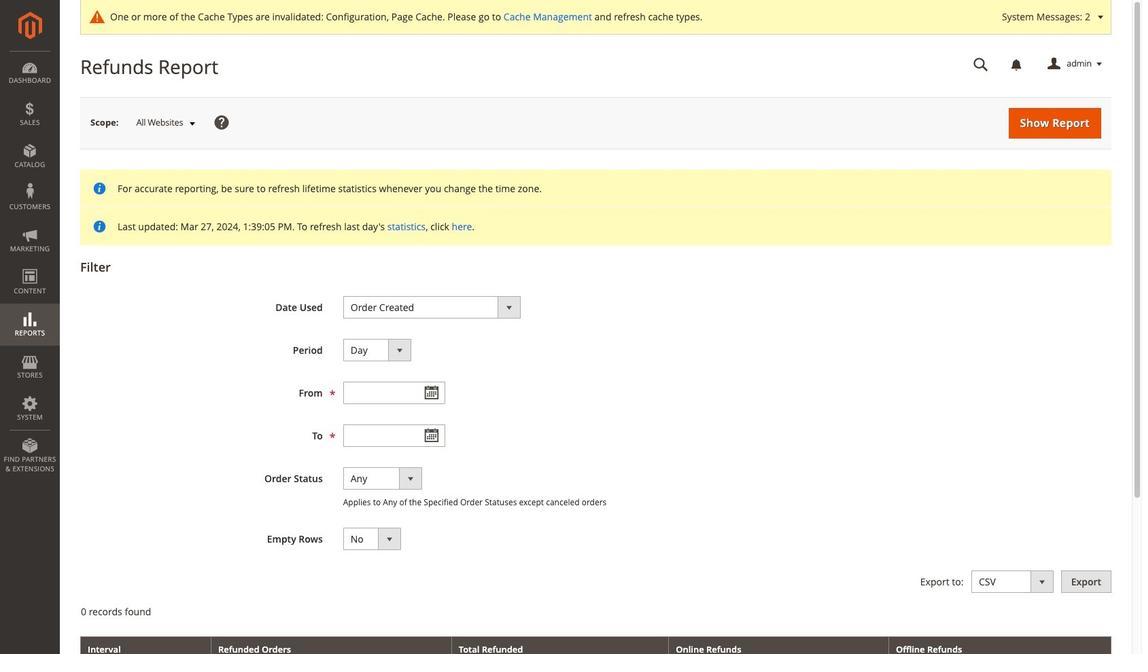 Task type: locate. For each thing, give the bounding box(es) containing it.
None text field
[[964, 52, 998, 76]]

menu bar
[[0, 51, 60, 481]]

None text field
[[343, 382, 445, 405], [343, 425, 445, 447], [343, 382, 445, 405], [343, 425, 445, 447]]



Task type: describe. For each thing, give the bounding box(es) containing it.
magento admin panel image
[[18, 12, 42, 39]]



